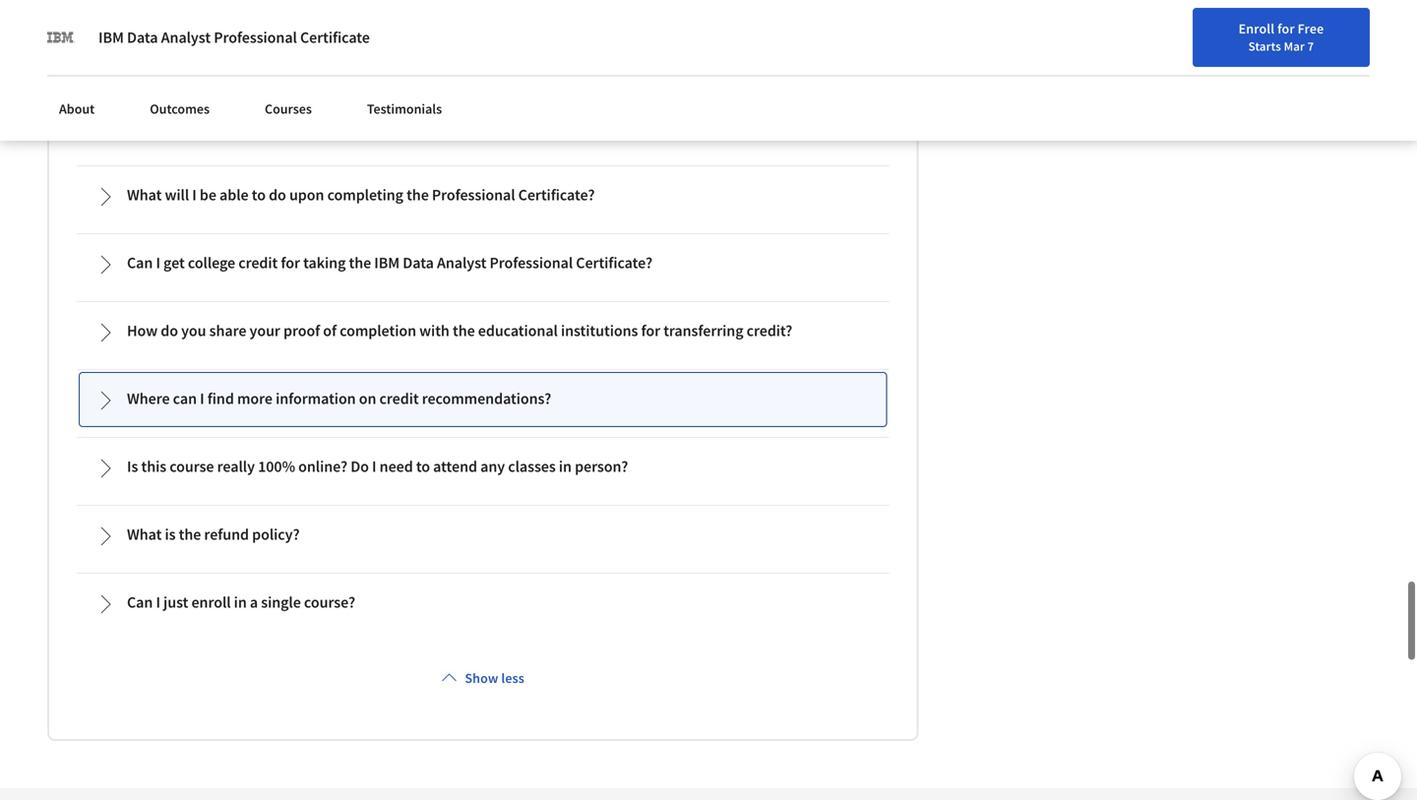 Task type: locate. For each thing, give the bounding box(es) containing it.
for inside can i get college credit for taking the ibm data analyst professional certificate? dropdown button
[[281, 253, 300, 273]]

what is the refund policy?
[[127, 525, 300, 544]]

to right able
[[252, 185, 266, 205]]

professional up can i get college credit for taking the ibm data analyst professional certificate? dropdown button
[[432, 185, 515, 205]]

0 horizontal spatial analyst
[[161, 28, 211, 47]]

can for can i just enroll in a single course?
[[127, 592, 153, 612]]

credit
[[238, 253, 278, 273], [379, 389, 419, 408]]

0 vertical spatial credit
[[238, 253, 278, 273]]

1 what from the top
[[127, 185, 162, 205]]

data
[[127, 28, 158, 47], [403, 253, 434, 273]]

professional up courses link at top
[[214, 28, 297, 47]]

2 can from the top
[[127, 592, 153, 612]]

0 vertical spatial your
[[1163, 23, 1189, 40]]

1 vertical spatial ibm
[[374, 253, 400, 273]]

opens in a new tab image
[[218, 326, 233, 341]]

can for can i get college credit for taking the ibm data analyst professional certificate?
[[127, 253, 153, 273]]

log in
[[1278, 23, 1313, 40]]

credit right 'college'
[[238, 253, 278, 273]]

0 horizontal spatial do
[[161, 321, 178, 340]]

testimonials
[[367, 100, 442, 118]]

can i get college credit for taking the ibm data analyst professional certificate?
[[127, 253, 653, 273]]

ibm
[[98, 28, 124, 47], [374, 253, 400, 273]]

1 horizontal spatial in
[[559, 457, 572, 476]]

list
[[73, 0, 893, 637]]

classes
[[508, 457, 556, 476]]

1 vertical spatial in
[[234, 592, 247, 612]]

in right classes
[[559, 457, 572, 476]]

1 vertical spatial do
[[161, 321, 178, 340]]

for right institutions
[[641, 321, 660, 340]]

just
[[163, 592, 188, 612]]

1 horizontal spatial analyst
[[437, 253, 487, 273]]

testimonials link
[[355, 89, 454, 129]]

footer
[[0, 788, 1417, 800]]

1 horizontal spatial data
[[403, 253, 434, 273]]

1 vertical spatial data
[[403, 253, 434, 273]]

0 vertical spatial what
[[127, 185, 162, 205]]

i right can
[[200, 389, 204, 408]]

analyst up outcomes link
[[161, 28, 211, 47]]

enroll
[[1239, 20, 1275, 37]]

data up the with
[[403, 253, 434, 273]]

the right the taking
[[349, 253, 371, 273]]

1 can from the top
[[127, 253, 153, 273]]

1 horizontal spatial ibm
[[374, 253, 400, 273]]

2 vertical spatial professional
[[490, 253, 573, 273]]

join
[[1330, 25, 1356, 43]]

0 horizontal spatial credit
[[238, 253, 278, 273]]

course
[[169, 457, 214, 476]]

certificate? inside the what will i be able to do upon completing the professional certificate? dropdown button
[[518, 185, 595, 205]]

1 horizontal spatial free
[[1379, 25, 1406, 43]]

for
[[1278, 20, 1295, 37], [1359, 25, 1377, 43], [281, 253, 300, 273], [641, 321, 660, 340]]

i left "be"
[[192, 185, 197, 205]]

certificate?
[[518, 185, 595, 205], [576, 253, 653, 273]]

i left get
[[156, 253, 160, 273]]

None search field
[[281, 12, 605, 52]]

in
[[559, 457, 572, 476], [234, 592, 247, 612]]

about link
[[47, 89, 107, 129]]

less
[[501, 669, 524, 687]]

0 horizontal spatial in
[[234, 592, 247, 612]]

how do you share your proof of completion with the educational institutions for transferring credit? button
[[80, 305, 886, 358]]

do left upon
[[269, 185, 286, 205]]

1 horizontal spatial do
[[269, 185, 286, 205]]

the right the with
[[453, 321, 475, 340]]

list item
[[77, 0, 889, 30]]

to
[[252, 185, 266, 205], [416, 457, 430, 476]]

get
[[163, 253, 185, 273]]

courses
[[265, 100, 312, 118]]

coursera image
[[24, 16, 149, 47]]

your inside dropdown button
[[250, 321, 280, 340]]

institutions
[[561, 321, 638, 340]]

for left the taking
[[281, 253, 300, 273]]

1 horizontal spatial credit
[[379, 389, 419, 408]]

the
[[407, 185, 429, 205], [349, 253, 371, 273], [453, 321, 475, 340], [179, 525, 201, 544]]

free inside enroll for free starts mar 7
[[1298, 20, 1324, 37]]

can inside 'dropdown button'
[[127, 592, 153, 612]]

i left just
[[156, 592, 160, 612]]

the right completing
[[407, 185, 429, 205]]

in
[[1302, 23, 1313, 40]]

credit?
[[747, 321, 792, 340]]

college
[[188, 253, 235, 273]]

0 vertical spatial can
[[127, 253, 153, 273]]

i
[[192, 185, 197, 205], [156, 253, 160, 273], [200, 389, 204, 408], [372, 457, 376, 476], [156, 592, 160, 612]]

find your new career
[[1135, 23, 1258, 40]]

completing
[[327, 185, 403, 205]]

0 vertical spatial certificate?
[[518, 185, 595, 205]]

analyst
[[161, 28, 211, 47], [437, 253, 487, 273]]

can left just
[[127, 592, 153, 612]]

what left the will
[[127, 185, 162, 205]]

your right find
[[1163, 23, 1189, 40]]

do
[[269, 185, 286, 205], [161, 321, 178, 340]]

can
[[127, 253, 153, 273], [127, 592, 153, 612]]

in left a
[[234, 592, 247, 612]]

data up outcomes
[[127, 28, 158, 47]]

1 vertical spatial credit
[[379, 389, 419, 408]]

for inside how do you share your proof of completion with the educational institutions for transferring credit? dropdown button
[[641, 321, 660, 340]]

will
[[165, 185, 189, 205]]

what
[[127, 185, 162, 205], [127, 525, 162, 544]]

can
[[173, 389, 197, 408]]

do left you
[[161, 321, 178, 340]]

1 vertical spatial what
[[127, 525, 162, 544]]

your
[[1163, 23, 1189, 40], [250, 321, 280, 340]]

for up mar
[[1278, 20, 1295, 37]]

more
[[237, 389, 273, 408]]

analyst up how do you share your proof of completion with the educational institutions for transferring credit?
[[437, 253, 487, 273]]

what will i be able to do upon completing the professional certificate?
[[127, 185, 595, 205]]

0 vertical spatial ibm
[[98, 28, 124, 47]]

to right opens in a new tab image
[[416, 457, 430, 476]]

100%
[[258, 457, 295, 476]]

log in link
[[1268, 20, 1323, 43]]

1 vertical spatial your
[[250, 321, 280, 340]]

1 vertical spatial professional
[[432, 185, 515, 205]]

1 horizontal spatial to
[[416, 457, 430, 476]]

data inside dropdown button
[[403, 253, 434, 273]]

how
[[127, 321, 158, 340]]

7
[[1308, 38, 1314, 54]]

can left get
[[127, 253, 153, 273]]

credit right on
[[379, 389, 419, 408]]

0 vertical spatial analyst
[[161, 28, 211, 47]]

is
[[127, 457, 138, 476]]

1 vertical spatial certificate?
[[576, 253, 653, 273]]

in inside dropdown button
[[559, 457, 572, 476]]

0 vertical spatial to
[[252, 185, 266, 205]]

your left proof on the top
[[250, 321, 280, 340]]

1 vertical spatial analyst
[[437, 253, 487, 273]]

what left is
[[127, 525, 162, 544]]

educational
[[478, 321, 558, 340]]

ibm right ibm image
[[98, 28, 124, 47]]

free up 7
[[1298, 20, 1324, 37]]

for right join
[[1359, 25, 1377, 43]]

able
[[220, 185, 249, 205]]

0 vertical spatial in
[[559, 457, 572, 476]]

free right join
[[1379, 25, 1406, 43]]

2 what from the top
[[127, 525, 162, 544]]

professional
[[214, 28, 297, 47], [432, 185, 515, 205], [490, 253, 573, 273]]

can inside dropdown button
[[127, 253, 153, 273]]

1 vertical spatial to
[[416, 457, 430, 476]]

i right do
[[372, 457, 376, 476]]

can i just enroll in a single course?
[[127, 592, 355, 612]]

0 horizontal spatial free
[[1298, 20, 1324, 37]]

person?
[[575, 457, 628, 476]]

0 horizontal spatial data
[[127, 28, 158, 47]]

new
[[1192, 23, 1218, 40]]

professional up educational
[[490, 253, 573, 273]]

0 horizontal spatial your
[[250, 321, 280, 340]]

about
[[59, 100, 95, 118]]

1 vertical spatial can
[[127, 592, 153, 612]]

ibm right the taking
[[374, 253, 400, 273]]



Task type: describe. For each thing, give the bounding box(es) containing it.
policy?
[[252, 525, 300, 544]]

this
[[141, 457, 166, 476]]

what is the refund policy? button
[[80, 509, 886, 562]]

for inside enroll for free starts mar 7
[[1278, 20, 1295, 37]]

show less
[[465, 669, 524, 687]]

free for enroll for free starts mar 7
[[1298, 20, 1324, 37]]

of
[[323, 321, 337, 340]]

what will i be able to do upon completing the professional certificate? button
[[80, 169, 886, 222]]

in inside 'dropdown button'
[[234, 592, 247, 612]]

find your new career link
[[1125, 20, 1268, 44]]

the right is
[[179, 525, 201, 544]]

analyst inside dropdown button
[[437, 253, 487, 273]]

information
[[276, 389, 356, 408]]

outcomes link
[[138, 89, 221, 129]]

a
[[250, 592, 258, 612]]

how do you share your proof of completion with the educational institutions for transferring credit?
[[127, 321, 792, 340]]

0 vertical spatial professional
[[214, 28, 297, 47]]

share
[[209, 321, 246, 340]]

0 vertical spatial data
[[127, 28, 158, 47]]

what for what is the refund policy?
[[127, 525, 162, 544]]

enroll for free starts mar 7
[[1239, 20, 1324, 54]]

refund
[[204, 525, 249, 544]]

credit inside can i get college credit for taking the ibm data analyst professional certificate? dropdown button
[[238, 253, 278, 273]]

0 horizontal spatial to
[[252, 185, 266, 205]]

is
[[165, 525, 176, 544]]

show less button
[[433, 660, 532, 696]]

with
[[419, 321, 450, 340]]

join for free link
[[1325, 15, 1411, 53]]

outcomes
[[150, 100, 210, 118]]

0 vertical spatial do
[[269, 185, 286, 205]]

recommendations?
[[422, 389, 551, 408]]

find
[[207, 389, 234, 408]]

where can i find more information on credit recommendations? button
[[80, 373, 886, 426]]

you
[[181, 321, 206, 340]]

what for what will i be able to do upon completing the professional certificate?
[[127, 185, 162, 205]]

ibm data analyst professional certificate
[[98, 28, 370, 47]]

online?
[[298, 457, 347, 476]]

single
[[261, 592, 301, 612]]

where can i find more information on credit recommendations?
[[127, 389, 551, 408]]

really
[[217, 457, 255, 476]]

do
[[351, 457, 369, 476]]

opens in a new tab image
[[390, 462, 406, 477]]

ibm image
[[47, 24, 75, 51]]

need
[[380, 457, 413, 476]]

be
[[200, 185, 216, 205]]

attend
[[433, 457, 477, 476]]

ibm inside dropdown button
[[374, 253, 400, 273]]

free for join for free
[[1379, 25, 1406, 43]]

enroll
[[191, 592, 231, 612]]

credit inside where can i find more information on credit recommendations? dropdown button
[[379, 389, 419, 408]]

join for free
[[1330, 25, 1406, 43]]

any
[[480, 457, 505, 476]]

completion
[[340, 321, 416, 340]]

courses link
[[253, 89, 324, 129]]

1 horizontal spatial your
[[1163, 23, 1189, 40]]

list containing what will i be able to do upon completing the professional certificate?
[[73, 0, 893, 637]]

transferring
[[664, 321, 744, 340]]

i inside 'dropdown button'
[[156, 592, 160, 612]]

career
[[1220, 23, 1258, 40]]

certificate
[[300, 28, 370, 47]]

find
[[1135, 23, 1160, 40]]

show
[[465, 669, 498, 687]]

is this course really 100% online? do i need to attend any classes in person?
[[127, 457, 628, 476]]

mar
[[1284, 38, 1305, 54]]

course?
[[304, 592, 355, 612]]

where
[[127, 389, 170, 408]]

can i get college credit for taking the ibm data analyst professional certificate? button
[[80, 237, 886, 290]]

certificate? inside can i get college credit for taking the ibm data analyst professional certificate? dropdown button
[[576, 253, 653, 273]]

upon
[[289, 185, 324, 205]]

0 horizontal spatial ibm
[[98, 28, 124, 47]]

taking
[[303, 253, 346, 273]]

on
[[359, 389, 376, 408]]

is this course really 100% online? do i need to attend any classes in person? button
[[80, 441, 886, 494]]

proof
[[283, 321, 320, 340]]

starts
[[1249, 38, 1281, 54]]

can i just enroll in a single course? button
[[80, 577, 886, 630]]

log
[[1278, 23, 1299, 40]]

for inside join for free link
[[1359, 25, 1377, 43]]



Task type: vqa. For each thing, say whether or not it's contained in the screenshot.
Analyst
yes



